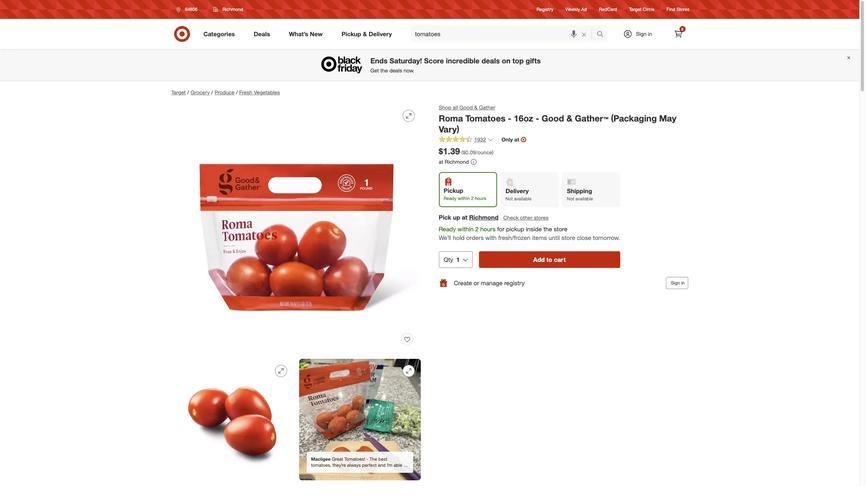 Task type: describe. For each thing, give the bounding box(es) containing it.
2 horizontal spatial -
[[536, 113, 540, 124]]

or
[[474, 280, 479, 287]]

2 horizontal spatial at
[[515, 137, 520, 143]]

1932 link
[[439, 136, 494, 145]]

find
[[667, 7, 676, 12]]

1 vertical spatial store
[[562, 234, 576, 242]]

on
[[502, 57, 511, 65]]

0 horizontal spatial sign
[[636, 31, 647, 37]]

top
[[513, 57, 524, 65]]

target circle
[[630, 7, 655, 12]]

what's
[[289, 30, 308, 38]]

ready within 2 hours for pickup inside the store we'll hold orders with fresh/frozen items until store close tomorrow.
[[439, 226, 620, 242]]

grocery link
[[191, 89, 210, 96]]

not for delivery
[[506, 196, 513, 202]]

produce link
[[215, 89, 235, 96]]

tomatoes,
[[311, 463, 331, 469]]

94806
[[185, 6, 198, 12]]

add
[[534, 256, 545, 264]]

gather
[[479, 104, 496, 111]]

score
[[424, 57, 444, 65]]

shop all good & gather roma tomatoes - 16oz - good & gather™ (packaging may vary)
[[439, 104, 677, 134]]

orders
[[467, 234, 484, 242]]

2 inside the ready within 2 hours for pickup inside the store we'll hold orders with fresh/frozen items until store close tomorrow.
[[476, 226, 479, 233]]

roma
[[439, 113, 463, 124]]

pickup for &
[[342, 30, 361, 38]]

0 vertical spatial store
[[554, 226, 568, 233]]

richmond inside dropdown button
[[223, 6, 243, 12]]

into
[[343, 469, 351, 475]]

vary)
[[439, 124, 460, 134]]

close
[[577, 234, 592, 242]]

- inside great tomatoes! - the best tomatoes, they're always perfect and i'm able to easily cut them into small pieces!
[[367, 457, 369, 463]]

them
[[332, 469, 342, 475]]

1 vertical spatial &
[[475, 104, 478, 111]]

hold
[[453, 234, 465, 242]]

target circle link
[[630, 6, 655, 13]]

1
[[457, 256, 460, 264]]

for
[[498, 226, 505, 233]]

and
[[378, 463, 386, 469]]

hours inside the pickup ready within 2 hours
[[475, 196, 487, 202]]

stores
[[677, 7, 690, 12]]

94806 button
[[171, 3, 206, 16]]

not for shipping
[[567, 196, 575, 202]]

check other stores
[[504, 215, 549, 221]]

inside
[[526, 226, 542, 233]]

pickup & delivery link
[[335, 26, 402, 42]]

within inside the pickup ready within 2 hours
[[458, 196, 470, 202]]

circle
[[643, 7, 655, 12]]

registry link
[[537, 6, 554, 13]]

items
[[533, 234, 547, 242]]

image gallery element
[[171, 104, 421, 487]]

0 vertical spatial &
[[363, 30, 367, 38]]

delivery inside pickup & delivery link
[[369, 30, 392, 38]]

able
[[394, 463, 403, 469]]

8 link
[[670, 26, 687, 42]]

deals link
[[248, 26, 280, 42]]

ready inside the pickup ready within 2 hours
[[444, 196, 457, 202]]

cut
[[324, 469, 330, 475]]

1932
[[475, 137, 486, 143]]

cart
[[554, 256, 566, 264]]

photo from maciigee, 3 of 5 image
[[299, 360, 421, 481]]

(
[[462, 150, 463, 156]]

search button
[[594, 26, 612, 44]]

ad
[[582, 7, 587, 12]]

fresh
[[239, 89, 253, 96]]

great tomatoes! - the best tomatoes, they're always perfect and i'm able to easily cut them into small pieces!
[[311, 457, 408, 475]]

easily
[[311, 469, 323, 475]]

delivery not available
[[506, 188, 532, 202]]

pickup for ready
[[444, 187, 464, 195]]

sign in link
[[617, 26, 664, 42]]

to inside great tomatoes! - the best tomatoes, they're always perfect and i'm able to easily cut them into small pieces!
[[404, 463, 408, 469]]

may
[[660, 113, 677, 124]]

1 horizontal spatial -
[[508, 113, 512, 124]]

hours inside the ready within 2 hours for pickup inside the store we'll hold orders with fresh/frozen items until store close tomorrow.
[[481, 226, 496, 233]]

/ounce
[[476, 150, 493, 156]]

until
[[549, 234, 560, 242]]

qty 1
[[444, 256, 460, 264]]

stores
[[534, 215, 549, 221]]

registry
[[537, 7, 554, 12]]

target / grocery / produce / fresh vegetables
[[171, 89, 280, 96]]

3 / from the left
[[236, 89, 238, 96]]

weekly ad link
[[566, 6, 587, 13]]

1 horizontal spatial deals
[[482, 57, 500, 65]]

add to cart
[[534, 256, 566, 264]]

get
[[371, 67, 379, 74]]

tomatoes!
[[345, 457, 366, 463]]

shipping not available
[[567, 188, 594, 202]]

pickup ready within 2 hours
[[444, 187, 487, 202]]

categories
[[204, 30, 235, 38]]

great
[[332, 457, 343, 463]]

tomorrow.
[[593, 234, 620, 242]]

registry
[[505, 280, 525, 287]]

at richmond
[[439, 159, 469, 165]]

fresh/frozen
[[499, 234, 531, 242]]

only at
[[502, 137, 520, 143]]

sign inside button
[[671, 280, 680, 286]]

small
[[352, 469, 363, 475]]

weekly
[[566, 7, 580, 12]]



Task type: vqa. For each thing, say whether or not it's contained in the screenshot.
the New in the HOME NEW ARRIVALS
no



Task type: locate. For each thing, give the bounding box(es) containing it.
/
[[187, 89, 189, 96], [211, 89, 213, 96], [236, 89, 238, 96]]

1 vertical spatial target
[[171, 89, 186, 96]]

not inside shipping not available
[[567, 196, 575, 202]]

- left 16oz
[[508, 113, 512, 124]]

0 horizontal spatial in
[[649, 31, 653, 37]]

we'll
[[439, 234, 452, 242]]

0 horizontal spatial pickup
[[342, 30, 361, 38]]

pick
[[439, 214, 452, 222]]

2 not from the left
[[567, 196, 575, 202]]

1 vertical spatial delivery
[[506, 188, 529, 195]]

2 inside the pickup ready within 2 hours
[[471, 196, 474, 202]]

not up check
[[506, 196, 513, 202]]

0 horizontal spatial available
[[514, 196, 532, 202]]

0 horizontal spatial target
[[171, 89, 186, 96]]

1 horizontal spatial 2
[[476, 226, 479, 233]]

fresh vegetables link
[[239, 89, 280, 96]]

0 vertical spatial within
[[458, 196, 470, 202]]

pickup inside the pickup ready within 2 hours
[[444, 187, 464, 195]]

0 horizontal spatial -
[[367, 457, 369, 463]]

pick up at richmond
[[439, 214, 499, 222]]

&
[[363, 30, 367, 38], [475, 104, 478, 111], [567, 113, 573, 124]]

redcard
[[599, 7, 618, 12]]

available inside delivery not available
[[514, 196, 532, 202]]

sign in inside button
[[671, 280, 685, 286]]

best
[[379, 457, 388, 463]]

0 horizontal spatial good
[[460, 104, 473, 111]]

0 vertical spatial richmond
[[223, 6, 243, 12]]

not inside delivery not available
[[506, 196, 513, 202]]

with
[[486, 234, 497, 242]]

2 / from the left
[[211, 89, 213, 96]]

produce
[[215, 89, 235, 96]]

1 vertical spatial ready
[[439, 226, 456, 233]]

hours up with
[[481, 226, 496, 233]]

ready up we'll
[[439, 226, 456, 233]]

pickup & delivery
[[342, 30, 392, 38]]

1 vertical spatial in
[[682, 280, 685, 286]]

to right able
[[404, 463, 408, 469]]

store right the until
[[562, 234, 576, 242]]

target for target / grocery / produce / fresh vegetables
[[171, 89, 186, 96]]

store up the until
[[554, 226, 568, 233]]

in inside button
[[682, 280, 685, 286]]

1 vertical spatial deals
[[390, 67, 402, 74]]

1 not from the left
[[506, 196, 513, 202]]

2 horizontal spatial &
[[567, 113, 573, 124]]

roma tomatoes - 16oz - good &#38; gather&#8482; (packaging may vary), 1 of 5 image
[[171, 104, 421, 353]]

at right up
[[462, 214, 468, 222]]

pickup
[[506, 226, 525, 233]]

new
[[310, 30, 323, 38]]

sign in button
[[666, 277, 689, 290]]

within up the "hold"
[[458, 226, 474, 233]]

1 vertical spatial sign in
[[671, 280, 685, 286]]

richmond up categories 'link' at left top
[[223, 6, 243, 12]]

saturday!
[[390, 57, 422, 65]]

good
[[460, 104, 473, 111], [542, 113, 565, 124]]

at right only on the right of the page
[[515, 137, 520, 143]]

1 / from the left
[[187, 89, 189, 96]]

0 vertical spatial pickup
[[342, 30, 361, 38]]

0 vertical spatial target
[[630, 7, 642, 12]]

manage
[[481, 280, 503, 287]]

pieces!
[[364, 469, 379, 475]]

up
[[453, 214, 461, 222]]

ready inside the ready within 2 hours for pickup inside the store we'll hold orders with fresh/frozen items until store close tomorrow.
[[439, 226, 456, 233]]

0 vertical spatial sign in
[[636, 31, 653, 37]]

what's new
[[289, 30, 323, 38]]

create
[[454, 280, 472, 287]]

i'm
[[387, 463, 393, 469]]

1 horizontal spatial the
[[544, 226, 553, 233]]

search
[[594, 31, 612, 38]]

1 vertical spatial within
[[458, 226, 474, 233]]

richmond button
[[469, 214, 499, 222]]

0 vertical spatial good
[[460, 104, 473, 111]]

not down shipping
[[567, 196, 575, 202]]

the inside the ready within 2 hours for pickup inside the store we'll hold orders with fresh/frozen items until store close tomorrow.
[[544, 226, 553, 233]]

$1.39 ( $0.09 /ounce )
[[439, 146, 494, 157]]

- right 16oz
[[536, 113, 540, 124]]

pickup
[[342, 30, 361, 38], [444, 187, 464, 195]]

What can we help you find? suggestions appear below search field
[[411, 26, 599, 42]]

the up the until
[[544, 226, 553, 233]]

target
[[630, 7, 642, 12], [171, 89, 186, 96]]

)
[[493, 150, 494, 156]]

ready up pick
[[444, 196, 457, 202]]

gather™
[[575, 113, 609, 124]]

delivery inside delivery not available
[[506, 188, 529, 195]]

1 horizontal spatial at
[[462, 214, 468, 222]]

richmond up for
[[469, 214, 499, 222]]

other
[[520, 215, 533, 221]]

0 horizontal spatial to
[[404, 463, 408, 469]]

0 horizontal spatial 2
[[471, 196, 474, 202]]

only
[[502, 137, 513, 143]]

now.
[[404, 67, 415, 74]]

2 vertical spatial richmond
[[469, 214, 499, 222]]

all
[[453, 104, 458, 111]]

0 vertical spatial at
[[515, 137, 520, 143]]

richmond button
[[209, 3, 248, 16]]

1 vertical spatial to
[[404, 463, 408, 469]]

$0.09
[[463, 150, 476, 156]]

1 available from the left
[[514, 196, 532, 202]]

ready
[[444, 196, 457, 202], [439, 226, 456, 233]]

1 horizontal spatial delivery
[[506, 188, 529, 195]]

1 horizontal spatial &
[[475, 104, 478, 111]]

target link
[[171, 89, 186, 96]]

0 horizontal spatial delivery
[[369, 30, 392, 38]]

1 horizontal spatial not
[[567, 196, 575, 202]]

available for delivery
[[514, 196, 532, 202]]

at
[[515, 137, 520, 143], [439, 159, 444, 165], [462, 214, 468, 222]]

1 vertical spatial the
[[544, 226, 553, 233]]

available down shipping
[[576, 196, 594, 202]]

1 horizontal spatial sign in
[[671, 280, 685, 286]]

to right 'add'
[[547, 256, 553, 264]]

the inside ends saturday! score incredible deals on top gifts get the deals now.
[[381, 67, 388, 74]]

hours up richmond button
[[475, 196, 487, 202]]

deals
[[254, 30, 270, 38]]

1 vertical spatial 2
[[476, 226, 479, 233]]

maciigee
[[311, 457, 331, 463]]

in
[[649, 31, 653, 37], [682, 280, 685, 286]]

1 vertical spatial richmond
[[445, 159, 469, 165]]

to inside button
[[547, 256, 553, 264]]

target left grocery "link"
[[171, 89, 186, 96]]

1 vertical spatial hours
[[481, 226, 496, 233]]

8
[[682, 27, 684, 31]]

shop
[[439, 104, 452, 111]]

they're
[[333, 463, 346, 469]]

16oz
[[514, 113, 534, 124]]

available inside shipping not available
[[576, 196, 594, 202]]

find stores link
[[667, 6, 690, 13]]

what's new link
[[283, 26, 332, 42]]

richmond
[[223, 6, 243, 12], [445, 159, 469, 165], [469, 214, 499, 222]]

/ right grocery "link"
[[211, 89, 213, 96]]

0 horizontal spatial at
[[439, 159, 444, 165]]

1 vertical spatial pickup
[[444, 187, 464, 195]]

0 vertical spatial in
[[649, 31, 653, 37]]

1 vertical spatial at
[[439, 159, 444, 165]]

1 vertical spatial good
[[542, 113, 565, 124]]

redcard link
[[599, 6, 618, 13]]

deals left the on
[[482, 57, 500, 65]]

grocery
[[191, 89, 210, 96]]

1 horizontal spatial to
[[547, 256, 553, 264]]

the right get
[[381, 67, 388, 74]]

$1.39
[[439, 146, 460, 157]]

(packaging
[[611, 113, 657, 124]]

within
[[458, 196, 470, 202], [458, 226, 474, 233]]

2 up pick up at richmond
[[471, 196, 474, 202]]

2 up orders
[[476, 226, 479, 233]]

0 horizontal spatial /
[[187, 89, 189, 96]]

2 horizontal spatial /
[[236, 89, 238, 96]]

0 vertical spatial to
[[547, 256, 553, 264]]

add to cart button
[[479, 252, 621, 268]]

0 vertical spatial delivery
[[369, 30, 392, 38]]

target left circle
[[630, 7, 642, 12]]

available
[[514, 196, 532, 202], [576, 196, 594, 202]]

1 horizontal spatial good
[[542, 113, 565, 124]]

2 vertical spatial &
[[567, 113, 573, 124]]

delivery
[[369, 30, 392, 38], [506, 188, 529, 195]]

1 horizontal spatial target
[[630, 7, 642, 12]]

/ left "fresh" at the top of the page
[[236, 89, 238, 96]]

/ right target link
[[187, 89, 189, 96]]

2 vertical spatial at
[[462, 214, 468, 222]]

0 vertical spatial hours
[[475, 196, 487, 202]]

check
[[504, 215, 519, 221]]

0 vertical spatial 2
[[471, 196, 474, 202]]

qty
[[444, 256, 454, 264]]

hours
[[475, 196, 487, 202], [481, 226, 496, 233]]

roma tomatoes - 16oz - good &#38; gather&#8482; (packaging may vary), 2 of 5 image
[[171, 360, 293, 481]]

1 vertical spatial sign
[[671, 280, 680, 286]]

target for target circle
[[630, 7, 642, 12]]

good right all
[[460, 104, 473, 111]]

1 horizontal spatial available
[[576, 196, 594, 202]]

richmond down (
[[445, 159, 469, 165]]

the
[[370, 457, 377, 463]]

0 horizontal spatial deals
[[390, 67, 402, 74]]

0 horizontal spatial sign in
[[636, 31, 653, 37]]

0 vertical spatial sign
[[636, 31, 647, 37]]

0 vertical spatial the
[[381, 67, 388, 74]]

delivery up check
[[506, 188, 529, 195]]

1 horizontal spatial sign
[[671, 280, 680, 286]]

0 horizontal spatial the
[[381, 67, 388, 74]]

available up check other stores
[[514, 196, 532, 202]]

0 vertical spatial ready
[[444, 196, 457, 202]]

find stores
[[667, 7, 690, 12]]

- left the
[[367, 457, 369, 463]]

1 horizontal spatial in
[[682, 280, 685, 286]]

delivery up ends
[[369, 30, 392, 38]]

good right 16oz
[[542, 113, 565, 124]]

0 horizontal spatial &
[[363, 30, 367, 38]]

available for shipping
[[576, 196, 594, 202]]

perfect
[[362, 463, 377, 469]]

deals
[[482, 57, 500, 65], [390, 67, 402, 74]]

at down "$1.39" on the top right
[[439, 159, 444, 165]]

pickup up up
[[444, 187, 464, 195]]

check other stores button
[[503, 214, 549, 222]]

2 available from the left
[[576, 196, 594, 202]]

gifts
[[526, 57, 541, 65]]

pickup right 'new'
[[342, 30, 361, 38]]

1 horizontal spatial pickup
[[444, 187, 464, 195]]

within inside the ready within 2 hours for pickup inside the store we'll hold orders with fresh/frozen items until store close tomorrow.
[[458, 226, 474, 233]]

0 horizontal spatial not
[[506, 196, 513, 202]]

within up pick up at richmond
[[458, 196, 470, 202]]

deals left now.
[[390, 67, 402, 74]]

0 vertical spatial deals
[[482, 57, 500, 65]]

1 horizontal spatial /
[[211, 89, 213, 96]]

to
[[547, 256, 553, 264], [404, 463, 408, 469]]

the
[[381, 67, 388, 74], [544, 226, 553, 233]]



